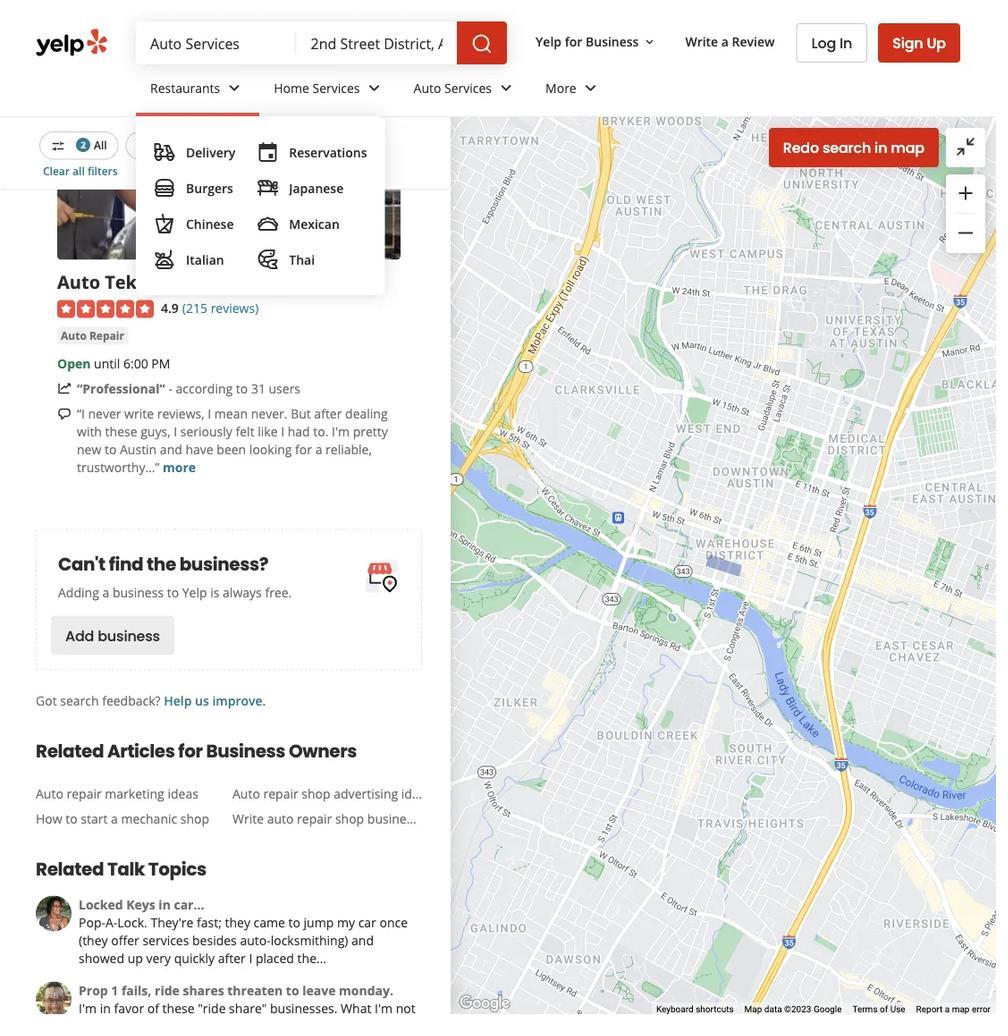 Task type: locate. For each thing, give the bounding box(es) containing it.
0 horizontal spatial shop
[[181, 811, 210, 828]]

1 vertical spatial and
[[352, 932, 374, 949]]

1 horizontal spatial 24 chevron down v2 image
[[496, 77, 517, 99]]

31
[[251, 380, 266, 397]]

24 chevron down v2 image inside the 'home services' link
[[364, 77, 385, 99]]

delivery link
[[147, 134, 243, 170]]

1 vertical spatial for
[[295, 441, 312, 458]]

these
[[105, 423, 137, 440]]

to right how
[[66, 811, 78, 828]]

to
[[236, 380, 248, 397], [105, 441, 117, 458], [167, 584, 179, 601], [66, 811, 78, 828], [289, 914, 301, 931], [286, 982, 299, 999]]

business down the advertising
[[368, 811, 419, 828]]

24 delivery v2 image
[[154, 141, 175, 163]]

in
[[875, 138, 888, 158], [159, 897, 171, 914]]

always
[[223, 584, 262, 601]]

guys,
[[141, 423, 171, 440]]

24 chevron down v2 image right auto services
[[496, 77, 517, 99]]

business inside "link"
[[368, 811, 419, 828]]

ideas up the mechanic
[[168, 786, 199, 803]]

and down car
[[352, 932, 374, 949]]

1 vertical spatial open
[[57, 355, 91, 372]]

and
[[160, 441, 182, 458], [352, 932, 374, 949]]

2 related from the top
[[36, 857, 104, 882]]

delivery right offers
[[330, 138, 372, 153]]

0 horizontal spatial write
[[233, 811, 264, 828]]

write left review
[[686, 33, 719, 50]]

auto up 4.9 star rating image
[[57, 270, 100, 295]]

find
[[109, 552, 143, 577]]

start
[[81, 811, 108, 828]]

0 horizontal spatial and
[[160, 441, 182, 458]]

after inside "i never write reviews, i mean never. but after dealing with these guys, i seriously felt like i had to. i'm pretty new to austin and have been looking for a reliable, trustworthy…"
[[314, 405, 342, 422]]

map left the 'collapse map' icon
[[892, 138, 925, 158]]

with
[[77, 423, 102, 440]]

locked keys in car... link
[[79, 897, 204, 914]]

0 vertical spatial business
[[586, 33, 639, 50]]

auto for auto repair marketing ideas
[[36, 786, 63, 803]]

for
[[565, 33, 583, 50], [295, 441, 312, 458], [178, 739, 203, 764]]

services for home services
[[313, 79, 360, 96]]

2 24 chevron down v2 image from the left
[[496, 77, 517, 99]]

how
[[36, 811, 62, 828]]

a down to.
[[316, 441, 323, 458]]

open inside open now button
[[210, 138, 238, 153]]

i down 'reviews,'
[[174, 423, 177, 440]]

0 vertical spatial open
[[210, 138, 238, 153]]

after inside locked keys in car... pop-a-lock.  they're fast; they came to jump my car once (they offer services besides auto-locksmithing) and showed up very quickly after i placed the…
[[218, 950, 246, 967]]

1 vertical spatial after
[[218, 950, 246, 967]]

None search field
[[136, 21, 511, 64]]

0 horizontal spatial search
[[60, 693, 99, 710]]

auto up how
[[36, 786, 63, 803]]

auto repair link
[[57, 327, 128, 345]]

0 horizontal spatial after
[[218, 950, 246, 967]]

quickly
[[174, 950, 215, 967]]

(they
[[79, 932, 108, 949]]

1 horizontal spatial write
[[686, 33, 719, 50]]

my
[[337, 914, 355, 931]]

have
[[186, 441, 214, 458]]

in inside redo search in map button
[[875, 138, 888, 158]]

write inside write a review link
[[686, 33, 719, 50]]

business inside button
[[586, 33, 639, 50]]

fails,
[[122, 982, 152, 999]]

looking
[[250, 441, 292, 458]]

0 horizontal spatial map
[[892, 138, 925, 158]]

after down besides
[[218, 950, 246, 967]]

auto inside button
[[61, 328, 87, 343]]

auto down related articles for business owners
[[233, 786, 260, 803]]

0 horizontal spatial delivery
[[186, 144, 236, 161]]

write a review link
[[679, 25, 783, 57]]

repair inside write auto repair shop business plan "link"
[[297, 811, 332, 828]]

group
[[947, 175, 986, 253]]

shop
[[302, 786, 331, 803], [181, 811, 210, 828], [335, 811, 364, 828]]

1 none field from the left
[[150, 33, 282, 53]]

plan
[[422, 811, 448, 828]]

1 horizontal spatial delivery
[[330, 138, 372, 153]]

0 vertical spatial map
[[892, 138, 925, 158]]

0 horizontal spatial none field
[[150, 33, 282, 53]]

shop down the advertising
[[335, 811, 364, 828]]

24 italian v2 image
[[154, 249, 175, 270]]

mean
[[215, 405, 248, 422]]

business?
[[180, 552, 269, 577]]

1 vertical spatial write
[[233, 811, 264, 828]]

map inside redo search in map button
[[892, 138, 925, 158]]

offers delivery button
[[283, 132, 384, 159]]

filters group
[[36, 132, 388, 178]]

report a map error
[[917, 1005, 992, 1015]]

add business
[[65, 626, 160, 646]]

open until 6:00 pm
[[57, 355, 170, 372]]

shares
[[183, 982, 224, 999]]

i down 'auto-'
[[249, 950, 253, 967]]

map left error
[[953, 1005, 971, 1015]]

services right home at the top left
[[313, 79, 360, 96]]

1 horizontal spatial open
[[210, 138, 238, 153]]

home services
[[274, 79, 360, 96]]

services for auto services
[[445, 79, 492, 96]]

articles
[[107, 739, 175, 764]]

0 horizontal spatial ideas
[[168, 786, 199, 803]]

business
[[113, 584, 164, 601], [98, 626, 160, 646], [368, 811, 419, 828]]

0 vertical spatial yelp
[[536, 33, 562, 50]]

business left 16 chevron down v2 icon
[[586, 33, 639, 50]]

None field
[[150, 33, 282, 53], [311, 33, 443, 53]]

24 chinese v2 image
[[154, 213, 175, 234]]

seriously
[[181, 423, 233, 440]]

24 chevron down v2 image inside more link
[[581, 77, 602, 99]]

now
[[241, 138, 264, 153]]

open up 16 trending v2 image
[[57, 355, 91, 372]]

1 24 chevron down v2 image from the left
[[364, 77, 385, 99]]

1 related from the top
[[36, 739, 104, 764]]

1 horizontal spatial in
[[875, 138, 888, 158]]

0 vertical spatial search
[[823, 138, 872, 158]]

auto repair marketing ideas link
[[36, 785, 226, 803]]

1 horizontal spatial yelp
[[536, 33, 562, 50]]

16 filter v2 image
[[51, 139, 65, 153]]

2 vertical spatial business
[[368, 811, 419, 828]]

but
[[291, 405, 311, 422]]

pop-
[[79, 914, 106, 931]]

auto inside business categories element
[[414, 79, 442, 96]]

related for related articles for business owners
[[36, 739, 104, 764]]

business
[[586, 33, 639, 50], [206, 739, 286, 764]]

for up 'more'
[[565, 33, 583, 50]]

business right add
[[98, 626, 160, 646]]

to left 31
[[236, 380, 248, 397]]

search inside button
[[823, 138, 872, 158]]

24 chevron down v2 image right 'more'
[[581, 77, 602, 99]]

up
[[128, 950, 143, 967]]

for right "articles"
[[178, 739, 203, 764]]

reservations
[[289, 144, 367, 161]]

1 horizontal spatial for
[[295, 441, 312, 458]]

shop right the mechanic
[[181, 811, 210, 828]]

auto inside auto repair shop advertising ideas how to start a mechanic shop
[[233, 786, 260, 803]]

2 ideas from the left
[[402, 786, 432, 803]]

24 sushi v2 image
[[257, 177, 279, 199]]

in up they're
[[159, 897, 171, 914]]

to left leave
[[286, 982, 299, 999]]

to inside locked keys in car... pop-a-lock.  they're fast; they came to jump my car once (they offer services besides auto-locksmithing) and showed up very quickly after i placed the…
[[289, 914, 301, 931]]

yelp for business
[[536, 33, 639, 50]]

menu
[[136, 116, 385, 295]]

0 horizontal spatial open
[[57, 355, 91, 372]]

and up more link
[[160, 441, 182, 458]]

report a map error link
[[917, 1005, 992, 1015]]

1 vertical spatial in
[[159, 897, 171, 914]]

clear all filters
[[43, 163, 118, 178]]

for down had
[[295, 441, 312, 458]]

2
[[81, 139, 86, 151]]

in right redo
[[875, 138, 888, 158]]

1 horizontal spatial search
[[823, 138, 872, 158]]

1 horizontal spatial map
[[953, 1005, 971, 1015]]

i right like at the top of the page
[[281, 423, 285, 440]]

2 horizontal spatial 24 chevron down v2 image
[[581, 77, 602, 99]]

open for open until 6:00 pm
[[57, 355, 91, 372]]

shop up write auto repair shop business plan on the left
[[302, 786, 331, 803]]

yelp up 'more'
[[536, 33, 562, 50]]

i
[[208, 405, 211, 422], [174, 423, 177, 440], [281, 423, 285, 440], [249, 950, 253, 967]]

to inside the can't find the business? adding a business to yelp is always free.
[[167, 584, 179, 601]]

business down improve.
[[206, 739, 286, 764]]

threaten
[[228, 982, 283, 999]]

"professional"
[[77, 380, 165, 397]]

services down 'search' icon
[[445, 79, 492, 96]]

1 vertical spatial related
[[36, 857, 104, 882]]

1 horizontal spatial business
[[586, 33, 639, 50]]

terms of use link
[[853, 1005, 906, 1015]]

in inside locked keys in car... pop-a-lock.  they're fast; they came to jump my car once (they offer services besides auto-locksmithing) and showed up very quickly after i placed the…
[[159, 897, 171, 914]]

like
[[258, 423, 278, 440]]

free.
[[265, 584, 292, 601]]

24 chevron down v2 image
[[364, 77, 385, 99], [496, 77, 517, 99], [581, 77, 602, 99]]

auto
[[414, 79, 442, 96], [57, 270, 100, 295], [61, 328, 87, 343], [36, 786, 63, 803], [233, 786, 260, 803]]

repair inside auto repair marketing ideas link
[[67, 786, 102, 803]]

to up trustworthy…"
[[105, 441, 117, 458]]

0 vertical spatial in
[[875, 138, 888, 158]]

to.
[[313, 423, 329, 440]]

repair inside auto repair shop advertising ideas how to start a mechanic shop
[[264, 786, 299, 803]]

reservations link
[[250, 134, 374, 170]]

24 burgers v2 image
[[154, 177, 175, 199]]

0 horizontal spatial services
[[313, 79, 360, 96]]

search right redo
[[823, 138, 872, 158]]

0 vertical spatial related
[[36, 739, 104, 764]]

website
[[219, 44, 276, 64]]

repair down auto repair shop advertising ideas link
[[297, 811, 332, 828]]

24 chevron down v2 image for home services
[[364, 77, 385, 99]]

yelp left 'is'
[[182, 584, 207, 601]]

"professional" - according to 31 users
[[77, 380, 301, 397]]

16 trending v2 image
[[57, 382, 72, 396]]

japanese
[[289, 179, 344, 196]]

reviews)
[[211, 300, 259, 317]]

0 horizontal spatial yelp
[[182, 584, 207, 601]]

related up locked at the left of page
[[36, 857, 104, 882]]

none field near
[[311, 33, 443, 53]]

related for related talk topics
[[36, 857, 104, 882]]

repair up auto at the bottom
[[264, 786, 299, 803]]

users
[[269, 380, 301, 397]]

1 vertical spatial yelp
[[182, 584, 207, 601]]

a right report
[[946, 1005, 951, 1015]]

0 horizontal spatial 24 chevron down v2 image
[[364, 77, 385, 99]]

2 horizontal spatial shop
[[335, 811, 364, 828]]

auto services link
[[400, 64, 532, 116]]

2 horizontal spatial for
[[565, 33, 583, 50]]

1 horizontal spatial none field
[[311, 33, 443, 53]]

mexican link
[[250, 206, 374, 242]]

after up to.
[[314, 405, 342, 422]]

shop inside "link"
[[335, 811, 364, 828]]

write left auto at the bottom
[[233, 811, 264, 828]]

to up locksmithing)
[[289, 914, 301, 931]]

auto for auto repair
[[61, 328, 87, 343]]

related down got
[[36, 739, 104, 764]]

"i
[[77, 405, 85, 422]]

2 services from the left
[[445, 79, 492, 96]]

improve.
[[212, 693, 266, 710]]

24 chevron down v2 image inside auto services link
[[496, 77, 517, 99]]

repair up start
[[67, 786, 102, 803]]

1 horizontal spatial after
[[314, 405, 342, 422]]

0 horizontal spatial business
[[206, 739, 286, 764]]

a right adding at the left bottom of page
[[102, 584, 109, 601]]

a left review
[[722, 33, 729, 50]]

locksmithing)
[[271, 932, 349, 949]]

3 24 chevron down v2 image from the left
[[581, 77, 602, 99]]

1 horizontal spatial ideas
[[402, 786, 432, 803]]

delivery up the burgers
[[186, 144, 236, 161]]

ideas
[[168, 786, 199, 803], [402, 786, 432, 803]]

delivery inside offers delivery button
[[330, 138, 372, 153]]

0 vertical spatial business
[[113, 584, 164, 601]]

open left now
[[210, 138, 238, 153]]

2 none field from the left
[[311, 33, 443, 53]]

auto repair shop advertising ideas link
[[233, 785, 432, 803]]

search right got
[[60, 693, 99, 710]]

the…
[[298, 950, 327, 967]]

a inside auto repair shop advertising ideas how to start a mechanic shop
[[111, 811, 118, 828]]

ideas inside auto repair shop advertising ideas how to start a mechanic shop
[[402, 786, 432, 803]]

1 horizontal spatial and
[[352, 932, 374, 949]]

ideas up the plan
[[402, 786, 432, 803]]

monday.
[[339, 982, 394, 999]]

1 horizontal spatial services
[[445, 79, 492, 96]]

auto down near field
[[414, 79, 442, 96]]

in for keys
[[159, 897, 171, 914]]

0 vertical spatial for
[[565, 33, 583, 50]]

and inside "i never write reviews, i mean never. but after dealing with these guys, i seriously felt like i had to. i'm pretty new to austin and have been looking for a reliable, trustworthy…"
[[160, 441, 182, 458]]

write inside write auto repair shop business plan "link"
[[233, 811, 264, 828]]

0 vertical spatial and
[[160, 441, 182, 458]]

more link
[[163, 459, 196, 476]]

business inside the can't find the business? adding a business to yelp is always free.
[[113, 584, 164, 601]]

16 chevron down v2 image
[[643, 35, 657, 49]]

more link
[[532, 64, 616, 116]]

up
[[928, 33, 947, 53]]

0 vertical spatial after
[[314, 405, 342, 422]]

talk
[[107, 857, 145, 882]]

a right start
[[111, 811, 118, 828]]

in for search
[[875, 138, 888, 158]]

0 horizontal spatial in
[[159, 897, 171, 914]]

menu containing delivery
[[136, 116, 385, 295]]

offers delivery
[[295, 138, 372, 153]]

1 services from the left
[[313, 79, 360, 96]]

google image
[[456, 992, 515, 1016]]

to down the
[[167, 584, 179, 601]]

business down find
[[113, 584, 164, 601]]

map region
[[397, 0, 997, 1016]]

16 speech v2 image
[[57, 407, 72, 422]]

24 chevron down v2 image down near text box
[[364, 77, 385, 99]]

i inside locked keys in car... pop-a-lock.  they're fast; they came to jump my car once (they offer services besides auto-locksmithing) and showed up very quickly after i placed the…
[[249, 950, 253, 967]]

auto left "repair"
[[61, 328, 87, 343]]

1 vertical spatial search
[[60, 693, 99, 710]]

0 vertical spatial write
[[686, 33, 719, 50]]

felt
[[236, 423, 255, 440]]

keyboard shortcuts button
[[657, 1004, 734, 1016]]

2 vertical spatial for
[[178, 739, 203, 764]]

error
[[973, 1005, 992, 1015]]



Task type: vqa. For each thing, say whether or not it's contained in the screenshot.
Japanese link at left
yes



Task type: describe. For each thing, give the bounding box(es) containing it.
view
[[182, 44, 216, 64]]

owners
[[289, 739, 357, 764]]

zoom in image
[[956, 183, 977, 204]]

a inside "i never write reviews, i mean never. but after dealing with these guys, i seriously felt like i had to. i'm pretty new to austin and have been looking for a reliable, trustworthy…"
[[316, 441, 323, 458]]

repair for shop
[[264, 786, 299, 803]]

write for write a review
[[686, 33, 719, 50]]

data
[[765, 1005, 783, 1015]]

clear
[[43, 163, 70, 178]]

collapse map image
[[956, 136, 977, 157]]

advertising
[[334, 786, 398, 803]]

keys
[[126, 897, 155, 914]]

filters
[[88, 163, 118, 178]]

business categories element
[[136, 64, 961, 295]]

24 reservations v2 image
[[257, 141, 279, 163]]

1 vertical spatial map
[[953, 1005, 971, 1015]]

chinese link
[[147, 206, 243, 242]]

to inside "i never write reviews, i mean never. but after dealing with these guys, i seriously felt like i had to. i'm pretty new to austin and have been looking for a reliable, trustworthy…"
[[105, 441, 117, 458]]

trustworthy…"
[[77, 459, 160, 476]]

-
[[169, 380, 173, 397]]

very
[[146, 950, 171, 967]]

never
[[88, 405, 121, 422]]

1 vertical spatial business
[[206, 739, 286, 764]]

Near text field
[[311, 33, 443, 53]]

jump
[[304, 914, 334, 931]]

delivery inside delivery link
[[186, 144, 236, 161]]

24 mexican v2 image
[[257, 213, 279, 234]]

for inside "i never write reviews, i mean never. but after dealing with these guys, i seriously felt like i had to. i'm pretty new to austin and have been looking for a reliable, trustworthy…"
[[295, 441, 312, 458]]

topics
[[148, 857, 206, 882]]

related articles for business owners
[[36, 739, 357, 764]]

how to start a mechanic shop link
[[36, 810, 226, 828]]

mechanic
[[121, 811, 177, 828]]

yelp inside button
[[536, 33, 562, 50]]

google
[[814, 1005, 843, 1015]]

car
[[359, 914, 377, 931]]

a inside the can't find the business? adding a business to yelp is always free.
[[102, 584, 109, 601]]

and inside locked keys in car... pop-a-lock.  they're fast; they came to jump my car once (they offer services besides auto-locksmithing) and showed up very quickly after i placed the…
[[352, 932, 374, 949]]

been
[[217, 441, 246, 458]]

they're
[[151, 914, 194, 931]]

offers
[[295, 138, 327, 153]]

thai link
[[250, 242, 374, 277]]

redo search in map button
[[769, 128, 940, 167]]

keyboard shortcuts
[[657, 1005, 734, 1015]]

(215 reviews)
[[182, 300, 259, 317]]

until
[[94, 355, 120, 372]]

search for redo
[[823, 138, 872, 158]]

austin
[[120, 441, 157, 458]]

keyboard
[[657, 1005, 694, 1015]]

fast;
[[197, 914, 222, 931]]

0 horizontal spatial for
[[178, 739, 203, 764]]

1 vertical spatial business
[[98, 626, 160, 646]]

came
[[254, 914, 285, 931]]

adding
[[58, 584, 99, 601]]

24 thai v2 image
[[257, 249, 279, 270]]

log in
[[812, 33, 853, 53]]

auto repair button
[[57, 327, 128, 345]]

clear all filters link
[[43, 163, 118, 178]]

map data ©2023 google
[[745, 1005, 843, 1015]]

i'm
[[332, 423, 350, 440]]

4.9 star rating image
[[57, 300, 154, 318]]

according
[[176, 380, 233, 397]]

italian link
[[147, 242, 243, 277]]

24 chevron down v2 image for auto services
[[496, 77, 517, 99]]

i up seriously
[[208, 405, 211, 422]]

locked keys in car... pop-a-lock.  they're fast; they came to jump my car once (they offer services besides auto-locksmithing) and showed up very quickly after i placed the…
[[79, 897, 408, 967]]

for inside button
[[565, 33, 583, 50]]

auto for auto services
[[414, 79, 442, 96]]

open now
[[210, 138, 264, 153]]

auto services
[[414, 79, 492, 96]]

auto repair
[[61, 328, 124, 343]]

4.9
[[161, 300, 179, 317]]

24 chevron down v2 image
[[224, 77, 245, 99]]

24 chevron down v2 image for more
[[581, 77, 602, 99]]

terms
[[853, 1005, 878, 1015]]

1 ideas from the left
[[168, 786, 199, 803]]

all
[[73, 163, 85, 178]]

besides
[[192, 932, 237, 949]]

repair
[[89, 328, 124, 343]]

related talk topics
[[36, 857, 206, 882]]

of
[[881, 1005, 889, 1015]]

mexican
[[289, 215, 340, 232]]

all
[[94, 138, 107, 153]]

a inside write a review link
[[722, 33, 729, 50]]

japanese link
[[250, 170, 374, 206]]

auto repair shop advertising ideas how to start a mechanic shop
[[36, 786, 432, 828]]

italian
[[186, 251, 224, 268]]

menu inside business categories element
[[136, 116, 385, 295]]

none field find
[[150, 33, 282, 53]]

auto repair marketing ideas
[[36, 786, 199, 803]]

thai
[[289, 251, 315, 268]]

auto for auto tek
[[57, 270, 100, 295]]

zoom out image
[[956, 222, 977, 244]]

leave
[[303, 982, 336, 999]]

1
[[111, 982, 118, 999]]

services
[[143, 932, 189, 949]]

search for got
[[60, 693, 99, 710]]

offer
[[111, 932, 139, 949]]

yelp inside the can't find the business? adding a business to yelp is always free.
[[182, 584, 207, 601]]

home
[[274, 79, 310, 96]]

terms of use
[[853, 1005, 906, 1015]]

1 horizontal spatial shop
[[302, 786, 331, 803]]

write a review
[[686, 33, 775, 50]]

pm
[[152, 355, 170, 372]]

open for open now
[[210, 138, 238, 153]]

the
[[147, 552, 176, 577]]

(215
[[182, 300, 208, 317]]

search image
[[472, 33, 493, 55]]

had
[[288, 423, 310, 440]]

sign up
[[893, 33, 947, 53]]

prop 1 fails, ride shares threaten to leave monday. link
[[79, 982, 394, 999]]

write for write auto repair shop business plan
[[233, 811, 264, 828]]

chinese
[[186, 215, 234, 232]]

pretty
[[353, 423, 388, 440]]

can't
[[58, 552, 105, 577]]

repair for marketing
[[67, 786, 102, 803]]

Find text field
[[150, 33, 282, 53]]

never.
[[251, 405, 288, 422]]

auto
[[267, 811, 294, 828]]

to inside auto repair shop advertising ideas how to start a mechanic shop
[[66, 811, 78, 828]]

log
[[812, 33, 837, 53]]

report
[[917, 1005, 943, 1015]]



